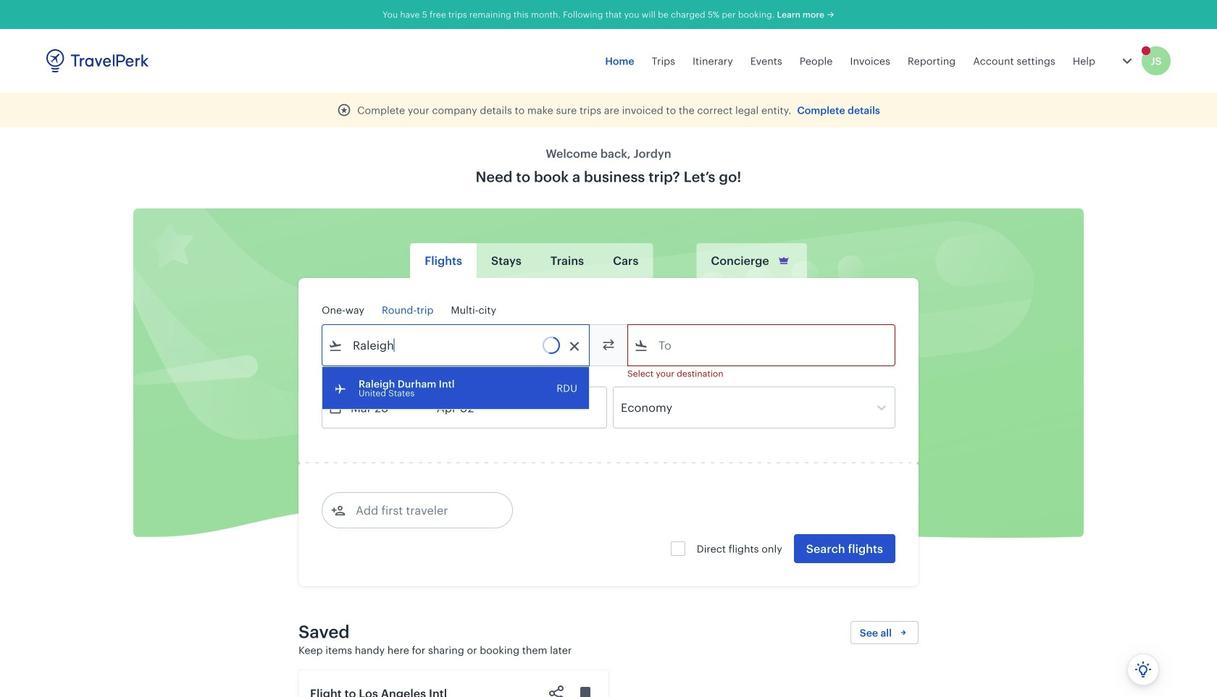 Task type: locate. For each thing, give the bounding box(es) containing it.
To search field
[[648, 334, 876, 357]]

Return text field
[[429, 388, 504, 428]]

Depart text field
[[343, 388, 418, 428]]



Task type: describe. For each thing, give the bounding box(es) containing it.
Add first traveler search field
[[346, 499, 496, 522]]

From search field
[[343, 334, 570, 357]]



